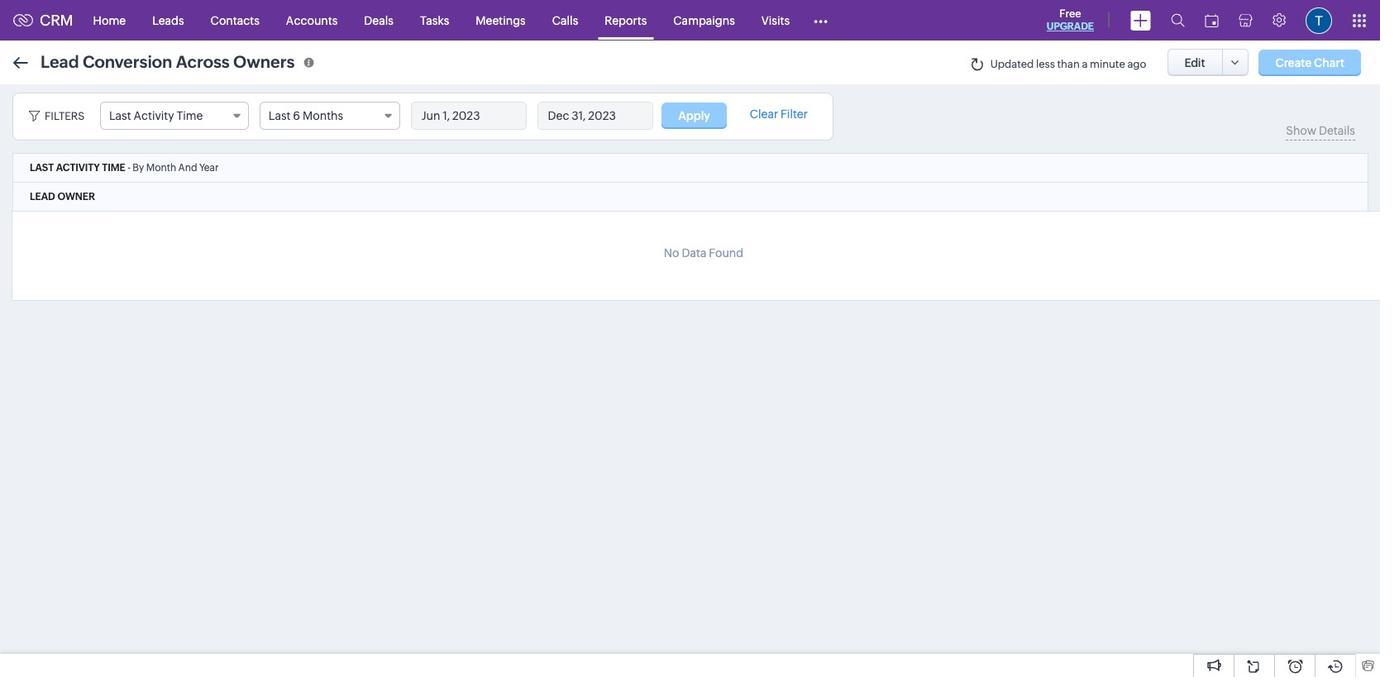 Task type: locate. For each thing, give the bounding box(es) containing it.
year
[[199, 162, 219, 174]]

ago
[[1128, 58, 1147, 70]]

last
[[109, 109, 131, 122], [269, 109, 291, 122], [30, 162, 54, 174]]

clear
[[750, 108, 778, 121]]

Last Activity Time field
[[100, 102, 249, 130]]

1 vertical spatial activity
[[56, 162, 100, 174]]

last up "lead owner"
[[30, 162, 54, 174]]

1 horizontal spatial time
[[177, 109, 203, 122]]

0 horizontal spatial activity
[[56, 162, 100, 174]]

home
[[93, 14, 126, 27]]

lead conversion across owners
[[41, 52, 295, 71]]

updated less than a minute ago
[[991, 58, 1147, 70]]

data
[[682, 246, 707, 260]]

lead
[[41, 52, 79, 71], [30, 191, 55, 203]]

0 vertical spatial activity
[[134, 109, 174, 122]]

1 horizontal spatial last
[[109, 109, 131, 122]]

activity
[[134, 109, 174, 122], [56, 162, 100, 174]]

home link
[[80, 0, 139, 40]]

accounts link
[[273, 0, 351, 40]]

activity inside field
[[134, 109, 174, 122]]

create menu element
[[1121, 0, 1161, 40]]

time for last activity time
[[177, 109, 203, 122]]

conversion
[[83, 52, 172, 71]]

free
[[1060, 7, 1081, 20]]

time for last activity time - by month and year
[[102, 162, 125, 174]]

1 vertical spatial lead
[[30, 191, 55, 203]]

campaigns link
[[660, 0, 748, 40]]

time
[[177, 109, 203, 122], [102, 162, 125, 174]]

last up last activity time - by month and year
[[109, 109, 131, 122]]

MMM D, YYYY text field
[[412, 103, 526, 129]]

no
[[664, 246, 679, 260]]

create chart
[[1276, 56, 1345, 69]]

owner
[[57, 191, 95, 203]]

months
[[303, 109, 343, 122]]

visits
[[762, 14, 790, 27]]

lead down crm
[[41, 52, 79, 71]]

edit
[[1185, 56, 1206, 69]]

time up and
[[177, 109, 203, 122]]

2 horizontal spatial last
[[269, 109, 291, 122]]

last left 6
[[269, 109, 291, 122]]

chart
[[1314, 56, 1345, 69]]

1 vertical spatial time
[[102, 162, 125, 174]]

contacts link
[[197, 0, 273, 40]]

and
[[178, 162, 197, 174]]

0 vertical spatial time
[[177, 109, 203, 122]]

0 vertical spatial lead
[[41, 52, 79, 71]]

profile image
[[1306, 7, 1332, 33]]

tasks link
[[407, 0, 463, 40]]

found
[[709, 246, 744, 260]]

activity up owner
[[56, 162, 100, 174]]

create
[[1276, 56, 1312, 69]]

lead left owner
[[30, 191, 55, 203]]

calendar image
[[1205, 14, 1219, 27]]

Other Modules field
[[803, 7, 839, 33]]

clear filter
[[750, 108, 808, 121]]

Last 6 Months field
[[260, 102, 400, 130]]

activity for last activity time
[[134, 109, 174, 122]]

activity up month on the top left of the page
[[134, 109, 174, 122]]

calls
[[552, 14, 578, 27]]

minute
[[1090, 58, 1125, 70]]

last activity time
[[109, 109, 203, 122]]

0 horizontal spatial time
[[102, 162, 125, 174]]

MMM D, YYYY text field
[[538, 103, 652, 129]]

0 horizontal spatial last
[[30, 162, 54, 174]]

time inside field
[[177, 109, 203, 122]]

1 horizontal spatial activity
[[134, 109, 174, 122]]

time left -
[[102, 162, 125, 174]]



Task type: describe. For each thing, give the bounding box(es) containing it.
crm link
[[13, 12, 73, 29]]

create menu image
[[1131, 10, 1151, 30]]

deals link
[[351, 0, 407, 40]]

tasks
[[420, 14, 449, 27]]

updated
[[991, 58, 1034, 70]]

upgrade
[[1047, 21, 1094, 32]]

than
[[1057, 58, 1080, 70]]

calls link
[[539, 0, 592, 40]]

less
[[1036, 58, 1055, 70]]

leads link
[[139, 0, 197, 40]]

last for last activity time
[[109, 109, 131, 122]]

meetings link
[[463, 0, 539, 40]]

accounts
[[286, 14, 338, 27]]

last for last 6 months
[[269, 109, 291, 122]]

by
[[133, 162, 144, 174]]

no data found
[[664, 246, 744, 260]]

contacts
[[211, 14, 260, 27]]

last activity time - by month and year
[[30, 162, 219, 174]]

create chart button
[[1259, 49, 1361, 76]]

reports link
[[592, 0, 660, 40]]

profile element
[[1296, 0, 1342, 40]]

-
[[127, 162, 131, 174]]

deals
[[364, 14, 394, 27]]

leads
[[152, 14, 184, 27]]

owners
[[233, 52, 295, 71]]

campaigns
[[673, 14, 735, 27]]

filter
[[781, 108, 808, 121]]

month
[[146, 162, 176, 174]]

last 6 months
[[269, 109, 343, 122]]

visits link
[[748, 0, 803, 40]]

meetings
[[476, 14, 526, 27]]

free upgrade
[[1047, 7, 1094, 32]]

search image
[[1171, 13, 1185, 27]]

lead for lead conversion across owners
[[41, 52, 79, 71]]

search element
[[1161, 0, 1195, 41]]

across
[[176, 52, 230, 71]]

lead owner
[[30, 191, 95, 203]]

reports
[[605, 14, 647, 27]]

a
[[1082, 58, 1088, 70]]

6
[[293, 109, 300, 122]]

edit button
[[1167, 49, 1223, 76]]

lead for lead owner
[[30, 191, 55, 203]]

activity for last activity time - by month and year
[[56, 162, 100, 174]]

filters
[[45, 110, 85, 122]]

crm
[[40, 12, 73, 29]]



Task type: vqa. For each thing, say whether or not it's contained in the screenshot.
button
no



